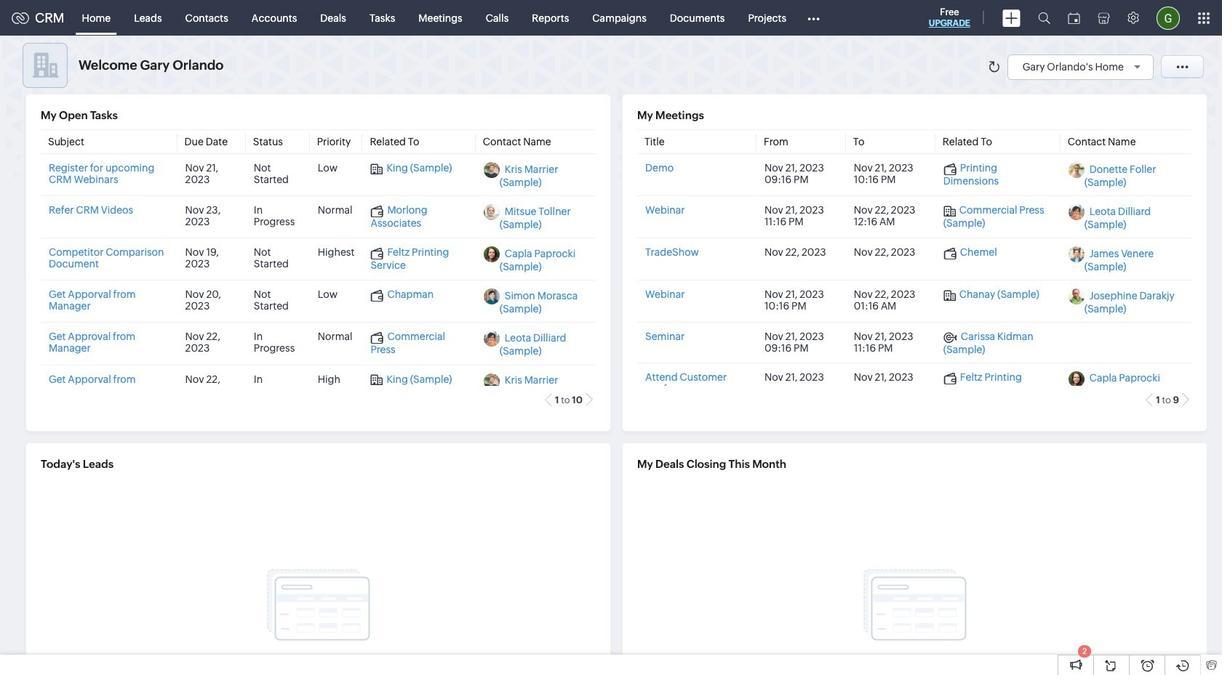 Task type: locate. For each thing, give the bounding box(es) containing it.
logo image
[[12, 12, 29, 24]]

create menu element
[[994, 0, 1030, 35]]

calendar image
[[1068, 12, 1080, 24]]

profile image
[[1157, 6, 1180, 29]]



Task type: describe. For each thing, give the bounding box(es) containing it.
Other Modules field
[[798, 6, 829, 29]]

create menu image
[[1003, 9, 1021, 27]]

search image
[[1038, 12, 1051, 24]]

profile element
[[1148, 0, 1189, 35]]

search element
[[1030, 0, 1059, 36]]



Task type: vqa. For each thing, say whether or not it's contained in the screenshot.
Profile "icon"
yes



